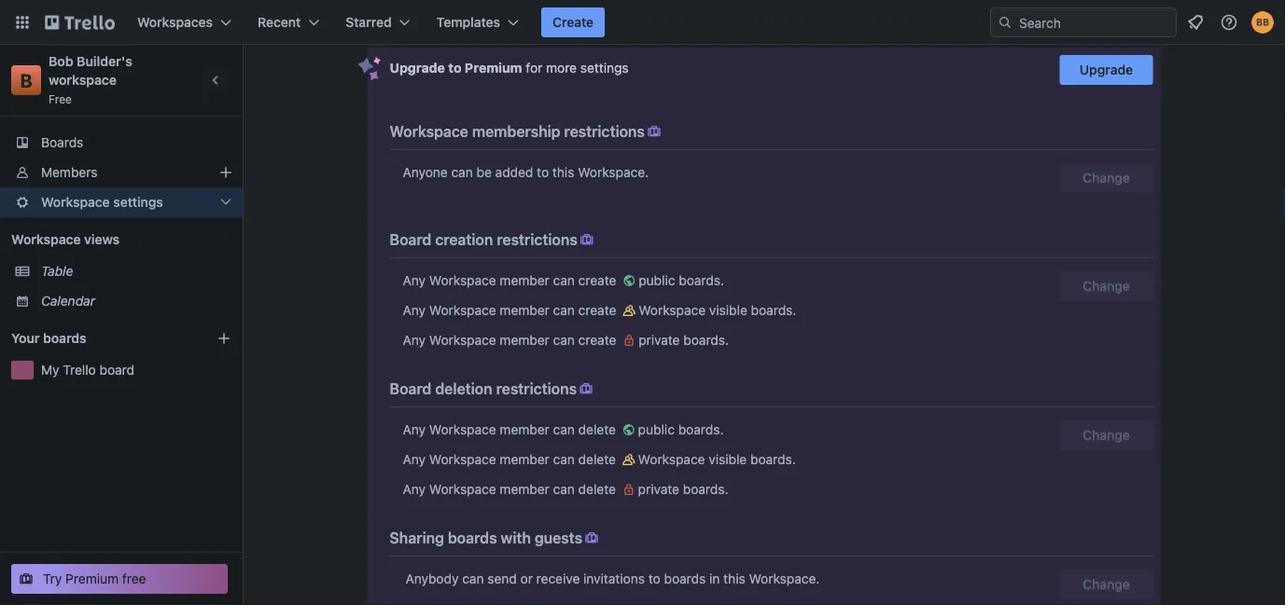 Task type: describe. For each thing, give the bounding box(es) containing it.
4 member from the top
[[500, 422, 549, 438]]

starred button
[[334, 7, 422, 37]]

workspace
[[49, 72, 117, 88]]

0 vertical spatial workspace.
[[578, 165, 649, 180]]

4 any from the top
[[403, 422, 426, 438]]

try premium free
[[43, 572, 146, 587]]

recent button
[[246, 7, 331, 37]]

membership
[[472, 123, 560, 140]]

change link for board creation restrictions
[[1060, 272, 1153, 301]]

board
[[99, 363, 134, 378]]

boards for sharing
[[448, 530, 497, 547]]

your
[[11, 331, 40, 346]]

bob builder (bobbuilder40) image
[[1251, 11, 1274, 34]]

2 member from the top
[[500, 303, 549, 318]]

open information menu image
[[1220, 13, 1238, 32]]

delete for private boards.
[[578, 482, 616, 497]]

change for sharing boards with guests
[[1083, 577, 1130, 593]]

b link
[[11, 65, 41, 95]]

change link for board deletion restrictions
[[1060, 421, 1153, 451]]

workspace settings button
[[0, 188, 243, 217]]

create
[[552, 14, 594, 30]]

boards
[[41, 135, 83, 150]]

private for board deletion restrictions
[[638, 482, 679, 497]]

any workspace member can delete for workspace visible boards.
[[403, 452, 619, 468]]

creation
[[435, 231, 493, 249]]

add board image
[[217, 331, 231, 346]]

0 vertical spatial this
[[552, 165, 574, 180]]

free
[[122, 572, 146, 587]]

1 member from the top
[[500, 273, 549, 288]]

5 any from the top
[[403, 452, 426, 468]]

views
[[84, 232, 120, 247]]

any workspace member can delete for private boards.
[[403, 482, 619, 497]]

private for board creation restrictions
[[639, 333, 680, 348]]

6 member from the top
[[500, 482, 549, 497]]

restrictions for workspace membership restrictions
[[564, 123, 645, 140]]

more
[[546, 60, 577, 76]]

sharing
[[390, 530, 444, 547]]

anyone can be added to this workspace.
[[403, 165, 649, 180]]

change for board deletion restrictions
[[1083, 428, 1130, 443]]

any workspace member can delete for public boards.
[[403, 422, 619, 438]]

invitations
[[583, 572, 645, 587]]

board creation restrictions
[[390, 231, 578, 249]]

primary element
[[0, 0, 1285, 45]]

workspace membership restrictions
[[390, 123, 645, 140]]

sparkle image
[[358, 57, 381, 81]]

for
[[526, 60, 542, 76]]

anybody
[[405, 572, 459, 587]]

board for board creation restrictions
[[390, 231, 432, 249]]

your boards
[[11, 331, 86, 346]]

6 any from the top
[[403, 482, 426, 497]]

search image
[[998, 15, 1013, 30]]

change for board creation restrictions
[[1083, 279, 1130, 294]]

any workspace member can create for workspace visible boards.
[[403, 303, 620, 318]]

boards for your
[[43, 331, 86, 346]]

visible for board deletion restrictions
[[709, 452, 747, 468]]

visible for board creation restrictions
[[709, 303, 747, 318]]

table
[[41, 264, 73, 279]]

create for public boards.
[[578, 273, 616, 288]]

my trello board
[[41, 363, 134, 378]]

workspace navigation collapse icon image
[[203, 67, 230, 93]]

premium inside "button"
[[65, 572, 119, 587]]

back to home image
[[45, 7, 115, 37]]

1 vertical spatial this
[[723, 572, 745, 587]]

upgrade for upgrade to premium for more settings
[[390, 60, 445, 76]]

create button
[[541, 7, 605, 37]]

anybody can send or receive invitations to boards in this workspace.
[[405, 572, 820, 587]]

workspace views
[[11, 232, 120, 247]]

my trello board link
[[41, 361, 231, 380]]

board deletion restrictions
[[390, 380, 577, 398]]

restrictions for board creation restrictions
[[497, 231, 578, 249]]

settings inside popup button
[[113, 195, 163, 210]]



Task type: vqa. For each thing, say whether or not it's contained in the screenshot.
Jira Work Management terryturtle85 Jira
no



Task type: locate. For each thing, give the bounding box(es) containing it.
change link for sharing boards with guests
[[1060, 570, 1153, 600]]

1 vertical spatial delete
[[578, 452, 616, 468]]

1 horizontal spatial boards
[[448, 530, 497, 547]]

send
[[487, 572, 517, 587]]

change button
[[1060, 163, 1153, 193]]

1 vertical spatial restrictions
[[497, 231, 578, 249]]

2 any from the top
[[403, 303, 426, 318]]

added
[[495, 165, 533, 180]]

upgrade for upgrade
[[1080, 62, 1133, 77]]

private boards.
[[639, 333, 729, 348], [638, 482, 728, 497]]

delete for workspace visible boards.
[[578, 452, 616, 468]]

boards
[[43, 331, 86, 346], [448, 530, 497, 547], [664, 572, 706, 587]]

0 vertical spatial premium
[[465, 60, 522, 76]]

workspaces button
[[126, 7, 243, 37]]

public boards.
[[639, 273, 724, 288], [638, 422, 724, 438]]

1 horizontal spatial upgrade
[[1080, 62, 1133, 77]]

1 vertical spatial any workspace member can delete
[[403, 452, 619, 468]]

workspace.
[[578, 165, 649, 180], [749, 572, 820, 587]]

table link
[[41, 262, 231, 281]]

restrictions down more
[[564, 123, 645, 140]]

0 horizontal spatial upgrade
[[390, 60, 445, 76]]

2 vertical spatial boards
[[664, 572, 706, 587]]

1 vertical spatial visible
[[709, 452, 747, 468]]

2 vertical spatial change link
[[1060, 570, 1153, 600]]

members
[[41, 165, 98, 180]]

to
[[448, 60, 461, 76], [537, 165, 549, 180], [648, 572, 660, 587]]

change inside button
[[1083, 170, 1130, 186]]

public for board creation restrictions
[[639, 273, 675, 288]]

anyone
[[403, 165, 448, 180]]

1 delete from the top
[[578, 422, 616, 438]]

can
[[451, 165, 473, 180], [553, 273, 575, 288], [553, 303, 575, 318], [553, 333, 575, 348], [553, 422, 575, 438], [553, 452, 575, 468], [553, 482, 575, 497], [462, 572, 484, 587]]

2 vertical spatial restrictions
[[496, 380, 577, 398]]

2 create from the top
[[578, 303, 616, 318]]

3 delete from the top
[[578, 482, 616, 497]]

bob builder's workspace link
[[49, 54, 136, 88]]

1 vertical spatial to
[[537, 165, 549, 180]]

1 vertical spatial change link
[[1060, 421, 1153, 451]]

1 vertical spatial settings
[[113, 195, 163, 210]]

2 any workspace member can delete from the top
[[403, 452, 619, 468]]

2 vertical spatial to
[[648, 572, 660, 587]]

1 vertical spatial private boards.
[[638, 482, 728, 497]]

1 horizontal spatial this
[[723, 572, 745, 587]]

starred
[[346, 14, 392, 30]]

templates
[[436, 14, 500, 30]]

1 vertical spatial create
[[578, 303, 616, 318]]

private boards. for board deletion restrictions
[[638, 482, 728, 497]]

1 any from the top
[[403, 273, 426, 288]]

create for private boards.
[[578, 333, 616, 348]]

0 horizontal spatial to
[[448, 60, 461, 76]]

to right added
[[537, 165, 549, 180]]

workspace
[[390, 123, 468, 140], [41, 195, 110, 210], [11, 232, 81, 247], [429, 273, 496, 288], [429, 303, 496, 318], [639, 303, 706, 318], [429, 333, 496, 348], [429, 422, 496, 438], [429, 452, 496, 468], [638, 452, 705, 468], [429, 482, 496, 497]]

this right added
[[552, 165, 574, 180]]

upgrade button
[[1060, 55, 1153, 85]]

3 change from the top
[[1083, 428, 1130, 443]]

1 vertical spatial workspace visible boards.
[[638, 452, 796, 468]]

builder's
[[77, 54, 132, 69]]

2 vertical spatial any workspace member can create
[[403, 333, 620, 348]]

3 member from the top
[[500, 333, 549, 348]]

premium
[[465, 60, 522, 76], [65, 572, 119, 587]]

settings right more
[[580, 60, 629, 76]]

this
[[552, 165, 574, 180], [723, 572, 745, 587]]

restrictions right deletion
[[496, 380, 577, 398]]

visible
[[709, 303, 747, 318], [709, 452, 747, 468]]

0 vertical spatial create
[[578, 273, 616, 288]]

or
[[520, 572, 533, 587]]

templates button
[[425, 7, 530, 37]]

boards left in
[[664, 572, 706, 587]]

b
[[20, 69, 32, 91]]

0 vertical spatial visible
[[709, 303, 747, 318]]

deletion
[[435, 380, 492, 398]]

this right in
[[723, 572, 745, 587]]

3 create from the top
[[578, 333, 616, 348]]

board for board deletion restrictions
[[390, 380, 432, 398]]

sm image
[[578, 231, 596, 249], [620, 301, 639, 320], [620, 331, 639, 350], [577, 380, 595, 398], [619, 421, 638, 440], [619, 451, 638, 469]]

try premium free button
[[11, 565, 228, 594]]

2 horizontal spatial boards
[[664, 572, 706, 587]]

board left deletion
[[390, 380, 432, 398]]

premium right try
[[65, 572, 119, 587]]

guests
[[535, 530, 582, 547]]

free
[[49, 92, 72, 105]]

4 change from the top
[[1083, 577, 1130, 593]]

members link
[[0, 158, 243, 188]]

2 vertical spatial delete
[[578, 482, 616, 497]]

1 change link from the top
[[1060, 272, 1153, 301]]

0 horizontal spatial this
[[552, 165, 574, 180]]

workspace settings
[[41, 195, 163, 210]]

recent
[[258, 14, 301, 30]]

be
[[476, 165, 492, 180]]

sharing boards with guests
[[390, 530, 582, 547]]

Search field
[[1013, 8, 1176, 36]]

my
[[41, 363, 59, 378]]

boards link
[[0, 128, 243, 158]]

restrictions down anyone can be added to this workspace.
[[497, 231, 578, 249]]

2 horizontal spatial to
[[648, 572, 660, 587]]

upgrade
[[390, 60, 445, 76], [1080, 62, 1133, 77]]

1 vertical spatial any workspace member can create
[[403, 303, 620, 318]]

premium left for
[[465, 60, 522, 76]]

5 member from the top
[[500, 452, 549, 468]]

0 vertical spatial restrictions
[[564, 123, 645, 140]]

0 horizontal spatial premium
[[65, 572, 119, 587]]

upgrade inside button
[[1080, 62, 1133, 77]]

0 horizontal spatial workspace.
[[578, 165, 649, 180]]

upgrade to premium for more settings
[[390, 60, 629, 76]]

change link
[[1060, 272, 1153, 301], [1060, 421, 1153, 451], [1060, 570, 1153, 600]]

upgrade down "search" field
[[1080, 62, 1133, 77]]

workspace inside popup button
[[41, 195, 110, 210]]

upgrade right sparkle icon
[[390, 60, 445, 76]]

3 any workspace member can create from the top
[[403, 333, 620, 348]]

calendar
[[41, 293, 95, 309]]

1 vertical spatial workspace.
[[749, 572, 820, 587]]

0 vertical spatial public
[[639, 273, 675, 288]]

1 horizontal spatial workspace.
[[749, 572, 820, 587]]

0 vertical spatial to
[[448, 60, 461, 76]]

1 vertical spatial boards
[[448, 530, 497, 547]]

3 any workspace member can delete from the top
[[403, 482, 619, 497]]

1 change from the top
[[1083, 170, 1130, 186]]

restrictions for board deletion restrictions
[[496, 380, 577, 398]]

trello
[[63, 363, 96, 378]]

0 vertical spatial workspace visible boards.
[[639, 303, 796, 318]]

to right invitations
[[648, 572, 660, 587]]

board
[[390, 231, 432, 249], [390, 380, 432, 398]]

2 any workspace member can create from the top
[[403, 303, 620, 318]]

public for board deletion restrictions
[[638, 422, 675, 438]]

2 visible from the top
[[709, 452, 747, 468]]

2 vertical spatial any workspace member can delete
[[403, 482, 619, 497]]

workspace visible boards.
[[639, 303, 796, 318], [638, 452, 796, 468]]

1 horizontal spatial premium
[[465, 60, 522, 76]]

any workspace member can create for public boards.
[[403, 273, 620, 288]]

workspace visible boards. for board deletion restrictions
[[638, 452, 796, 468]]

3 change link from the top
[[1060, 570, 1153, 600]]

private
[[639, 333, 680, 348], [638, 482, 679, 497]]

create for workspace visible boards.
[[578, 303, 616, 318]]

1 horizontal spatial to
[[537, 165, 549, 180]]

boards left with
[[448, 530, 497, 547]]

private boards. for board creation restrictions
[[639, 333, 729, 348]]

sm image
[[645, 122, 664, 141], [620, 272, 639, 290], [619, 481, 638, 499], [582, 529, 601, 548]]

calendar link
[[41, 292, 231, 311]]

0 vertical spatial private
[[639, 333, 680, 348]]

your boards with 1 items element
[[11, 328, 189, 350]]

receive
[[536, 572, 580, 587]]

public boards. for board creation restrictions
[[639, 273, 724, 288]]

create
[[578, 273, 616, 288], [578, 303, 616, 318], [578, 333, 616, 348]]

public boards. for board deletion restrictions
[[638, 422, 724, 438]]

1 vertical spatial premium
[[65, 572, 119, 587]]

0 horizontal spatial settings
[[113, 195, 163, 210]]

1 vertical spatial public
[[638, 422, 675, 438]]

any workspace member can create for private boards.
[[403, 333, 620, 348]]

1 vertical spatial public boards.
[[638, 422, 724, 438]]

2 board from the top
[[390, 380, 432, 398]]

0 vertical spatial any workspace member can delete
[[403, 422, 619, 438]]

with
[[501, 530, 531, 547]]

change
[[1083, 170, 1130, 186], [1083, 279, 1130, 294], [1083, 428, 1130, 443], [1083, 577, 1130, 593]]

3 any from the top
[[403, 333, 426, 348]]

0 horizontal spatial boards
[[43, 331, 86, 346]]

1 visible from the top
[[709, 303, 747, 318]]

0 vertical spatial boards
[[43, 331, 86, 346]]

2 vertical spatial create
[[578, 333, 616, 348]]

any workspace member can delete
[[403, 422, 619, 438], [403, 452, 619, 468], [403, 482, 619, 497]]

try
[[43, 572, 62, 587]]

boards up my
[[43, 331, 86, 346]]

delete for public boards.
[[578, 422, 616, 438]]

0 vertical spatial public boards.
[[639, 273, 724, 288]]

any workspace member can create
[[403, 273, 620, 288], [403, 303, 620, 318], [403, 333, 620, 348]]

delete
[[578, 422, 616, 438], [578, 452, 616, 468], [578, 482, 616, 497]]

to down templates
[[448, 60, 461, 76]]

2 change link from the top
[[1060, 421, 1153, 451]]

1 vertical spatial board
[[390, 380, 432, 398]]

bob builder's workspace free
[[49, 54, 136, 105]]

member
[[500, 273, 549, 288], [500, 303, 549, 318], [500, 333, 549, 348], [500, 422, 549, 438], [500, 452, 549, 468], [500, 482, 549, 497]]

2 change from the top
[[1083, 279, 1130, 294]]

settings
[[580, 60, 629, 76], [113, 195, 163, 210]]

1 any workspace member can delete from the top
[[403, 422, 619, 438]]

0 vertical spatial delete
[[578, 422, 616, 438]]

boards.
[[679, 273, 724, 288], [751, 303, 796, 318], [683, 333, 729, 348], [678, 422, 724, 438], [750, 452, 796, 468], [683, 482, 728, 497]]

0 vertical spatial change link
[[1060, 272, 1153, 301]]

0 notifications image
[[1184, 11, 1207, 34]]

restrictions
[[564, 123, 645, 140], [497, 231, 578, 249], [496, 380, 577, 398]]

2 delete from the top
[[578, 452, 616, 468]]

bob
[[49, 54, 73, 69]]

1 any workspace member can create from the top
[[403, 273, 620, 288]]

public
[[639, 273, 675, 288], [638, 422, 675, 438]]

1 horizontal spatial settings
[[580, 60, 629, 76]]

1 vertical spatial private
[[638, 482, 679, 497]]

in
[[709, 572, 720, 587]]

settings down members link
[[113, 195, 163, 210]]

0 vertical spatial any workspace member can create
[[403, 273, 620, 288]]

0 vertical spatial board
[[390, 231, 432, 249]]

board left creation
[[390, 231, 432, 249]]

0 vertical spatial private boards.
[[639, 333, 729, 348]]

0 vertical spatial settings
[[580, 60, 629, 76]]

any
[[403, 273, 426, 288], [403, 303, 426, 318], [403, 333, 426, 348], [403, 422, 426, 438], [403, 452, 426, 468], [403, 482, 426, 497]]

workspace visible boards. for board creation restrictions
[[639, 303, 796, 318]]

1 create from the top
[[578, 273, 616, 288]]

workspaces
[[137, 14, 213, 30]]

1 board from the top
[[390, 231, 432, 249]]



